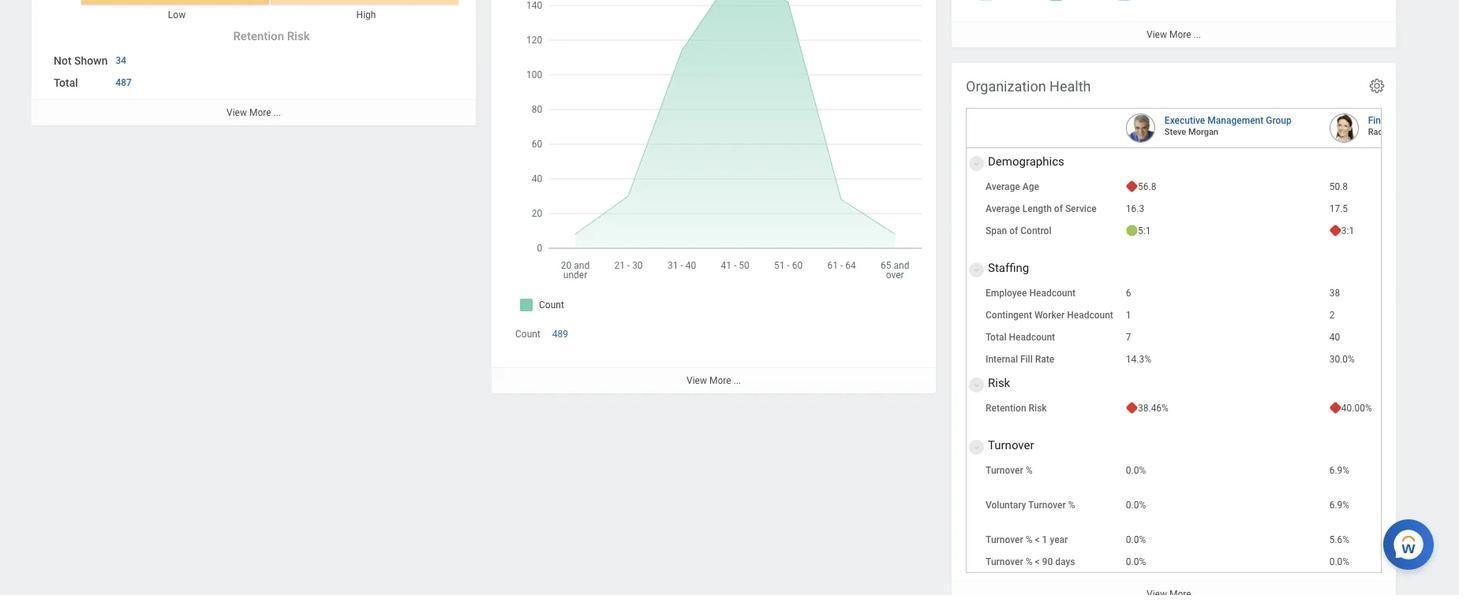 Task type: vqa. For each thing, say whether or not it's contained in the screenshot.
year at the bottom right
yes



Task type: describe. For each thing, give the bounding box(es) containing it.
span of control
[[986, 226, 1052, 237]]

1 vertical spatial headcount
[[1067, 310, 1114, 321]]

employee
[[986, 288, 1027, 299]]

staffing
[[988, 261, 1029, 276]]

% up days
[[1068, 500, 1075, 511]]

executive management group link
[[1165, 112, 1292, 126]]

steve morgan
[[1165, 127, 1219, 137]]

organization health element
[[952, 63, 1459, 596]]

loss impact by retention element
[[32, 0, 476, 125]]

high potentials retention risk element
[[952, 0, 1396, 48]]

risk inside loss impact by retention element
[[287, 29, 310, 44]]

0 vertical spatial of
[[1054, 204, 1063, 215]]

view more ... link for loss impact by retention element
[[32, 99, 476, 125]]

34
[[116, 55, 126, 66]]

are we at risk of an aging workforce? element
[[492, 0, 936, 394]]

5.6%
[[1330, 535, 1350, 546]]

administrat
[[1412, 115, 1459, 126]]

high
[[356, 10, 376, 21]]

view more ... link for high potentials retention risk element
[[952, 21, 1396, 48]]

% for turnover % < 90 days
[[1026, 557, 1033, 568]]

not shown 34
[[54, 55, 126, 67]]

... for view more ... link corresponding to the are we at risk of an aging workforce? "element"
[[734, 376, 741, 387]]

turnover %
[[986, 466, 1033, 477]]

turnover % < 90 days
[[986, 557, 1075, 568]]

view more ... for high potentials retention risk element
[[1147, 29, 1201, 40]]

view more ... link for the are we at risk of an aging workforce? "element"
[[492, 368, 936, 394]]

56.8
[[1138, 182, 1157, 193]]

6.9% for voluntary turnover %
[[1330, 500, 1350, 511]]

collapse image
[[970, 377, 979, 396]]

view more ... for loss impact by retention element
[[227, 107, 281, 118]]

more for high potentials retention risk element
[[1170, 29, 1191, 40]]

employee headcount
[[986, 288, 1076, 299]]

3:1
[[1342, 226, 1355, 237]]

487
[[116, 77, 132, 88]]

internal fill rate
[[986, 354, 1055, 366]]

worker
[[1035, 310, 1065, 321]]

voluntary turnover %
[[986, 500, 1075, 511]]

more for loss impact by retention element
[[249, 107, 271, 118]]

6
[[1126, 288, 1131, 299]]

morgan
[[1189, 127, 1219, 137]]

... for view more ... link associated with loss impact by retention element
[[273, 107, 281, 118]]

30.0%
[[1330, 354, 1355, 366]]

health
[[1050, 78, 1091, 95]]

rachel
[[1368, 127, 1395, 137]]

retention risk inside loss impact by retention element
[[233, 29, 310, 44]]

retention inside organization health element
[[986, 403, 1027, 414]]

service
[[1065, 204, 1097, 215]]

5:1
[[1138, 226, 1151, 237]]

view for high potentials retention risk element view more ... link
[[1147, 29, 1167, 40]]

average for average length of service
[[986, 204, 1020, 215]]

fill
[[1020, 354, 1033, 366]]

more for the are we at risk of an aging workforce? "element"
[[709, 376, 731, 387]]

turnover up year
[[1028, 500, 1066, 511]]

average length of service
[[986, 204, 1097, 215]]

0 horizontal spatial of
[[1010, 226, 1018, 237]]

% for turnover %
[[1026, 466, 1033, 477]]

38
[[1330, 288, 1340, 299]]

90
[[1042, 557, 1053, 568]]

1 horizontal spatial 1
[[1126, 310, 1131, 321]]

executive
[[1165, 115, 1205, 126]]

16.3
[[1126, 204, 1145, 215]]

0.0% for voluntary turnover %
[[1126, 500, 1146, 511]]

configure organization health image
[[1369, 77, 1386, 95]]



Task type: locate. For each thing, give the bounding box(es) containing it.
turnover % < 1 year
[[986, 535, 1068, 546]]

34 button
[[116, 55, 129, 67]]

38.46%
[[1138, 403, 1169, 414]]

0 horizontal spatial retention
[[233, 29, 284, 44]]

2 horizontal spatial view more ... link
[[952, 21, 1396, 48]]

1 horizontal spatial view more ...
[[687, 376, 741, 387]]

1 horizontal spatial of
[[1054, 204, 1063, 215]]

retention
[[233, 29, 284, 44], [986, 403, 1027, 414]]

collapse image
[[970, 155, 979, 174], [970, 261, 979, 280], [970, 439, 979, 458]]

headcount for total headcount
[[1009, 332, 1055, 343]]

headcount
[[1030, 288, 1076, 299], [1067, 310, 1114, 321], [1009, 332, 1055, 343]]

< left year
[[1035, 535, 1040, 546]]

collapse image left staffing
[[970, 261, 979, 280]]

0 horizontal spatial more
[[249, 107, 271, 118]]

0 horizontal spatial 1
[[1042, 535, 1048, 546]]

0 horizontal spatial ...
[[273, 107, 281, 118]]

1 < from the top
[[1035, 535, 1040, 546]]

view for view more ... link associated with loss impact by retention element
[[227, 107, 247, 118]]

1 vertical spatial collapse image
[[970, 261, 979, 280]]

0.0% for turnover %
[[1126, 466, 1146, 477]]

1 collapse image from the top
[[970, 155, 979, 174]]

0 horizontal spatial risk
[[287, 29, 310, 44]]

retention risk inside organization health element
[[986, 403, 1047, 414]]

more inside high potentials retention risk element
[[1170, 29, 1191, 40]]

<
[[1035, 535, 1040, 546], [1035, 557, 1040, 568]]

contingent worker headcount
[[986, 310, 1114, 321]]

0 vertical spatial view more ...
[[1147, 29, 1201, 40]]

knight
[[1397, 127, 1422, 137]]

turnover down turnover % < 1 year
[[986, 557, 1023, 568]]

... inside loss impact by retention element
[[273, 107, 281, 118]]

0 vertical spatial risk
[[287, 29, 310, 44]]

view inside loss impact by retention element
[[227, 107, 247, 118]]

2 vertical spatial ...
[[734, 376, 741, 387]]

1 vertical spatial ...
[[273, 107, 281, 118]]

average up span
[[986, 204, 1020, 215]]

2 horizontal spatial view
[[1147, 29, 1167, 40]]

489
[[552, 329, 568, 340]]

1 vertical spatial more
[[249, 107, 271, 118]]

0 vertical spatial average
[[986, 182, 1020, 193]]

collapse image down collapse image
[[970, 439, 979, 458]]

total up internal
[[986, 332, 1007, 343]]

year
[[1050, 535, 1068, 546]]

2 vertical spatial headcount
[[1009, 332, 1055, 343]]

average for average age
[[986, 182, 1020, 193]]

age
[[1023, 182, 1039, 193]]

view more ... link
[[952, 21, 1396, 48], [32, 99, 476, 125], [492, 368, 936, 394]]

% up turnover % < 90 days
[[1026, 535, 1033, 546]]

% up voluntary turnover %
[[1026, 466, 1033, 477]]

0 horizontal spatial total
[[54, 77, 78, 89]]

management
[[1208, 115, 1264, 126]]

...
[[1194, 29, 1201, 40], [273, 107, 281, 118], [734, 376, 741, 387]]

2 vertical spatial view more ...
[[687, 376, 741, 387]]

2 vertical spatial collapse image
[[970, 439, 979, 458]]

2 average from the top
[[986, 204, 1020, 215]]

executive management group
[[1165, 115, 1292, 126]]

% for turnover % < 1 year
[[1026, 535, 1033, 546]]

2 vertical spatial risk
[[1029, 403, 1047, 414]]

turnover for turnover
[[988, 439, 1034, 453]]

average age
[[986, 182, 1039, 193]]

headcount for employee headcount
[[1030, 288, 1076, 299]]

average left age on the top
[[986, 182, 1020, 193]]

1 vertical spatial average
[[986, 204, 1020, 215]]

2 horizontal spatial ...
[[1194, 29, 1201, 40]]

rate
[[1035, 354, 1055, 366]]

view inside the are we at risk of an aging workforce? "element"
[[687, 376, 707, 387]]

40
[[1330, 332, 1340, 343]]

1 6.9% from the top
[[1330, 466, 1350, 477]]

1
[[1126, 310, 1131, 321], [1042, 535, 1048, 546]]

view more ... for the are we at risk of an aging workforce? "element"
[[687, 376, 741, 387]]

organization health
[[966, 78, 1091, 95]]

2 6.9% from the top
[[1330, 500, 1350, 511]]

contingent
[[986, 310, 1032, 321]]

2
[[1330, 310, 1335, 321]]

1 down "6"
[[1126, 310, 1131, 321]]

1 vertical spatial 6.9%
[[1330, 500, 1350, 511]]

% left 90
[[1026, 557, 1033, 568]]

total headcount
[[986, 332, 1055, 343]]

0 vertical spatial ...
[[1194, 29, 1201, 40]]

... inside high potentials retention risk element
[[1194, 29, 1201, 40]]

1 vertical spatial risk
[[988, 377, 1010, 391]]

of right length
[[1054, 204, 1063, 215]]

487 button
[[116, 76, 134, 89]]

2 collapse image from the top
[[970, 261, 979, 280]]

0 vertical spatial retention
[[233, 29, 284, 44]]

more inside loss impact by retention element
[[249, 107, 271, 118]]

total inside loss impact by retention element
[[54, 77, 78, 89]]

0 vertical spatial 1
[[1126, 310, 1131, 321]]

collapse image for staffing
[[970, 261, 979, 280]]

length
[[1023, 204, 1052, 215]]

489 button
[[552, 328, 571, 341]]

2 vertical spatial more
[[709, 376, 731, 387]]

%
[[1026, 466, 1033, 477], [1068, 500, 1075, 511], [1026, 535, 1033, 546], [1026, 557, 1033, 568]]

view
[[1147, 29, 1167, 40], [227, 107, 247, 118], [687, 376, 707, 387]]

collapse image for turnover
[[970, 439, 979, 458]]

< for 1
[[1035, 535, 1040, 546]]

&
[[1404, 115, 1410, 126]]

2 horizontal spatial risk
[[1029, 403, 1047, 414]]

turnover for turnover % < 1 year
[[986, 535, 1023, 546]]

1 horizontal spatial risk
[[988, 377, 1010, 391]]

6.9% down 40.00%
[[1330, 466, 1350, 477]]

1 horizontal spatial retention risk
[[986, 403, 1047, 414]]

of
[[1054, 204, 1063, 215], [1010, 226, 1018, 237]]

1 horizontal spatial view more ... link
[[492, 368, 936, 394]]

7
[[1126, 332, 1131, 343]]

2 vertical spatial view more ... link
[[492, 368, 936, 394]]

< left 90
[[1035, 557, 1040, 568]]

risk
[[287, 29, 310, 44], [988, 377, 1010, 391], [1029, 403, 1047, 414]]

1 horizontal spatial view
[[687, 376, 707, 387]]

total inside organization health element
[[986, 332, 1007, 343]]

control
[[1021, 226, 1052, 237]]

0 vertical spatial collapse image
[[970, 155, 979, 174]]

1 vertical spatial view more ...
[[227, 107, 281, 118]]

0 vertical spatial retention risk
[[233, 29, 310, 44]]

0 vertical spatial view more ... link
[[952, 21, 1396, 48]]

1 vertical spatial view
[[227, 107, 247, 118]]

0 vertical spatial more
[[1170, 29, 1191, 40]]

0.0%
[[1126, 466, 1146, 477], [1126, 500, 1146, 511], [1126, 535, 1146, 546], [1126, 557, 1146, 568], [1330, 557, 1350, 568]]

total
[[54, 77, 78, 89], [986, 332, 1007, 343]]

1 vertical spatial 1
[[1042, 535, 1048, 546]]

not
[[54, 55, 71, 67]]

view more ... inside high potentials retention risk element
[[1147, 29, 1201, 40]]

1 average from the top
[[986, 182, 1020, 193]]

voluntary
[[986, 500, 1026, 511]]

average
[[986, 182, 1020, 193], [986, 204, 1020, 215]]

1 vertical spatial retention
[[986, 403, 1027, 414]]

demographics
[[988, 155, 1065, 169]]

6.9% for turnover %
[[1330, 466, 1350, 477]]

1 horizontal spatial ...
[[734, 376, 741, 387]]

more
[[1170, 29, 1191, 40], [249, 107, 271, 118], [709, 376, 731, 387]]

1 vertical spatial view more ... link
[[32, 99, 476, 125]]

view for view more ... link corresponding to the are we at risk of an aging workforce? "element"
[[687, 376, 707, 387]]

total down the not
[[54, 77, 78, 89]]

2 vertical spatial view
[[687, 376, 707, 387]]

40.00%
[[1342, 403, 1372, 414]]

50.8
[[1330, 182, 1348, 193]]

headcount up worker
[[1030, 288, 1076, 299]]

shown
[[74, 55, 108, 67]]

view more ...
[[1147, 29, 1201, 40], [227, 107, 281, 118], [687, 376, 741, 387]]

1 vertical spatial <
[[1035, 557, 1040, 568]]

0 vertical spatial view
[[1147, 29, 1167, 40]]

finance
[[1368, 115, 1402, 126]]

... for high potentials retention risk element view more ... link
[[1194, 29, 1201, 40]]

low
[[168, 10, 186, 21]]

view more ... inside loss impact by retention element
[[227, 107, 281, 118]]

0 horizontal spatial view more ...
[[227, 107, 281, 118]]

17.5
[[1330, 204, 1348, 215]]

organization
[[966, 78, 1046, 95]]

0.0% for turnover % < 90 days
[[1126, 557, 1146, 568]]

1 vertical spatial retention risk
[[986, 403, 1047, 414]]

turnover for turnover %
[[986, 466, 1023, 477]]

1 left year
[[1042, 535, 1048, 546]]

group
[[1266, 115, 1292, 126]]

collapse image for demographics
[[970, 155, 979, 174]]

headcount up fill
[[1009, 332, 1055, 343]]

turnover for turnover % < 90 days
[[986, 557, 1023, 568]]

0.0% for turnover % < 1 year
[[1126, 535, 1146, 546]]

view more ... inside the are we at risk of an aging workforce? "element"
[[687, 376, 741, 387]]

< for 90
[[1035, 557, 1040, 568]]

0 vertical spatial 6.9%
[[1330, 466, 1350, 477]]

0 horizontal spatial view
[[227, 107, 247, 118]]

turnover up turnover % < 90 days
[[986, 535, 1023, 546]]

more inside the are we at risk of an aging workforce? "element"
[[709, 376, 731, 387]]

turnover
[[988, 439, 1034, 453], [986, 466, 1023, 477], [1028, 500, 1066, 511], [986, 535, 1023, 546], [986, 557, 1023, 568]]

1 horizontal spatial retention
[[986, 403, 1027, 414]]

view inside high potentials retention risk element
[[1147, 29, 1167, 40]]

1 horizontal spatial total
[[986, 332, 1007, 343]]

turnover up voluntary on the bottom right of page
[[986, 466, 1023, 477]]

span
[[986, 226, 1007, 237]]

0 vertical spatial <
[[1035, 535, 1040, 546]]

0 vertical spatial total
[[54, 77, 78, 89]]

... inside the are we at risk of an aging workforce? "element"
[[734, 376, 741, 387]]

6.9% up 5.6%
[[1330, 500, 1350, 511]]

of right span
[[1010, 226, 1018, 237]]

total for total headcount
[[986, 332, 1007, 343]]

3 collapse image from the top
[[970, 439, 979, 458]]

0 horizontal spatial retention risk
[[233, 29, 310, 44]]

retention risk
[[233, 29, 310, 44], [986, 403, 1047, 414]]

turnover up turnover %
[[988, 439, 1034, 453]]

14.3%
[[1126, 354, 1152, 366]]

total for total
[[54, 77, 78, 89]]

collapse image left demographics
[[970, 155, 979, 174]]

0 vertical spatial headcount
[[1030, 288, 1076, 299]]

1 vertical spatial total
[[986, 332, 1007, 343]]

0 horizontal spatial view more ... link
[[32, 99, 476, 125]]

count
[[515, 329, 540, 340]]

finance & administrat rachel knight
[[1368, 115, 1459, 137]]

internal
[[986, 354, 1018, 366]]

steve
[[1165, 127, 1186, 137]]

finance & administrat link
[[1368, 112, 1459, 126]]

days
[[1055, 557, 1075, 568]]

2 horizontal spatial view more ...
[[1147, 29, 1201, 40]]

6.9%
[[1330, 466, 1350, 477], [1330, 500, 1350, 511]]

headcount right worker
[[1067, 310, 1114, 321]]

1 horizontal spatial more
[[709, 376, 731, 387]]

2 horizontal spatial more
[[1170, 29, 1191, 40]]

1 vertical spatial of
[[1010, 226, 1018, 237]]

2 < from the top
[[1035, 557, 1040, 568]]



